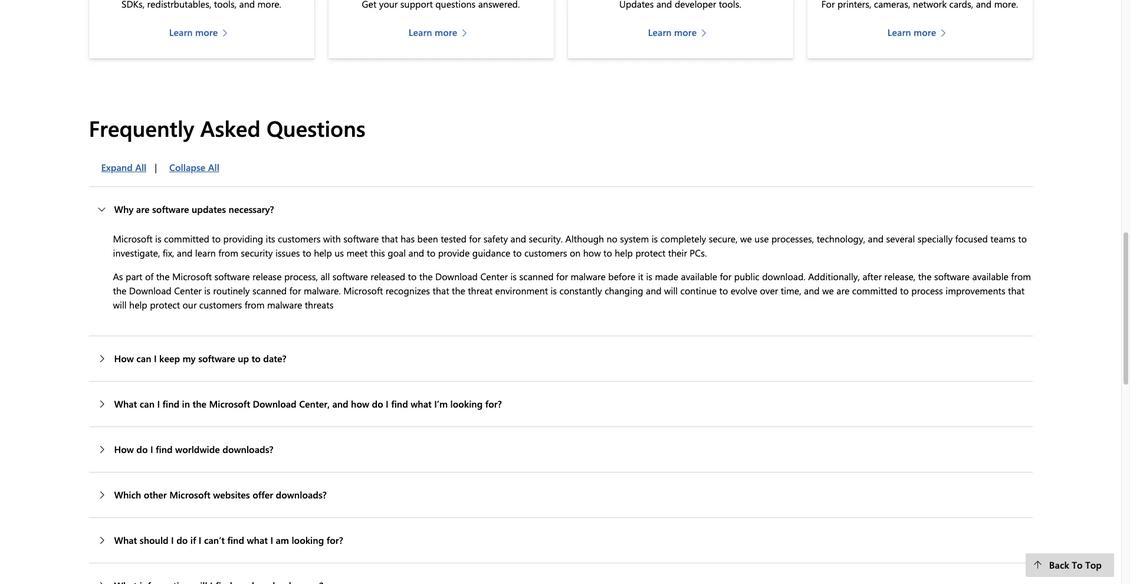 Task type: describe. For each thing, give the bounding box(es) containing it.
0 vertical spatial customers
[[278, 232, 321, 245]]

committed inside as part of the microsoft software release process, all software released to the download center is scanned for malware before it is made available for public download. additionally, after release, the software available from the download center is routinely scanned for malware. microsoft recognizes that the threat environment is constantly changing and will continue to evolve over time, and we are committed to process improvements that will help protect our customers from malware threats
[[853, 284, 898, 297]]

am
[[276, 534, 289, 546]]

to up learn
[[212, 232, 221, 245]]

part
[[126, 270, 143, 282]]

how for how do i find worldwide downloads?
[[114, 443, 134, 455]]

learn
[[195, 246, 216, 259]]

for left public
[[720, 270, 732, 282]]

updates
[[192, 203, 226, 215]]

to up recognizes
[[408, 270, 417, 282]]

all for expand all
[[135, 161, 147, 173]]

meet
[[347, 246, 368, 259]]

collapse
[[169, 161, 206, 173]]

as
[[113, 270, 123, 282]]

learn for fourth learn more link from left
[[888, 26, 912, 39]]

is left the routinely
[[204, 284, 211, 297]]

from inside microsoft is committed to providing its customers with software that has been tested for safety and security. although no system is completely secure, we use processes, technology, and several specially focused teams to investigate, fix, and learn from security issues to help us meet this goal and to provide guidance to customers on how to help protect their pcs.
[[218, 246, 238, 259]]

expand all button
[[89, 156, 155, 179]]

to right teams
[[1019, 232, 1028, 245]]

use
[[755, 232, 769, 245]]

1 vertical spatial center
[[174, 284, 202, 297]]

to down 'been'
[[427, 246, 436, 259]]

1 vertical spatial customers
[[525, 246, 567, 259]]

1 horizontal spatial that
[[433, 284, 449, 297]]

is right system
[[652, 232, 658, 245]]

of
[[145, 270, 154, 282]]

1 learn more link from the left
[[169, 26, 234, 40]]

what should i do if i can't find what i am looking for? button
[[89, 518, 1033, 563]]

questions
[[267, 113, 366, 142]]

2 more from the left
[[435, 26, 458, 39]]

secure,
[[709, 232, 738, 245]]

i left am at left
[[271, 534, 273, 546]]

this
[[371, 246, 385, 259]]

1 vertical spatial will
[[113, 298, 127, 311]]

looking inside dropdown button
[[292, 534, 324, 546]]

i inside "dropdown button"
[[150, 443, 153, 455]]

and inside dropdown button
[[333, 398, 349, 410]]

to right guidance
[[513, 246, 522, 259]]

2 learn more link from the left
[[409, 26, 473, 40]]

processes,
[[772, 232, 815, 245]]

i left "in"
[[157, 398, 160, 410]]

can for how
[[137, 352, 151, 365]]

released
[[371, 270, 406, 282]]

websites
[[213, 488, 250, 501]]

1 vertical spatial download
[[129, 284, 172, 297]]

software left updates
[[152, 203, 189, 215]]

can't
[[204, 534, 225, 546]]

find inside how do i find worldwide downloads? "dropdown button"
[[156, 443, 173, 455]]

although
[[566, 232, 604, 245]]

do inside how do i find worldwide downloads? "dropdown button"
[[137, 443, 148, 455]]

time,
[[781, 284, 802, 297]]

software left up
[[198, 352, 235, 365]]

keep
[[159, 352, 180, 365]]

as part of the microsoft software release process, all software released to the download center is scanned for malware before it is made available for public download. additionally, after release, the software available from the download center is routinely scanned for malware. microsoft recognizes that the threat environment is constantly changing and will continue to evolve over time, and we are committed to process improvements that will help protect our customers from malware threats
[[113, 270, 1032, 311]]

top
[[1086, 559, 1102, 571]]

expand
[[101, 161, 133, 173]]

i right if
[[199, 534, 202, 546]]

expand all
[[101, 161, 147, 173]]

protect inside as part of the microsoft software release process, all software released to the download center is scanned for malware before it is made available for public download. additionally, after release, the software available from the download center is routinely scanned for malware. microsoft recognizes that the threat environment is constantly changing and will continue to evolve over time, and we are committed to process improvements that will help protect our customers from malware threats
[[150, 298, 180, 311]]

4 more from the left
[[914, 26, 937, 39]]

pcs.
[[690, 246, 707, 259]]

how can i keep my software up to date? button
[[89, 336, 1033, 381]]

we inside microsoft is committed to providing its customers with software that has been tested for safety and security. although no system is completely secure, we use processes, technology, and several specially focused teams to investigate, fix, and learn from security issues to help us meet this goal and to provide guidance to customers on how to help protect their pcs.
[[741, 232, 752, 245]]

2 horizontal spatial help
[[615, 246, 633, 259]]

learn for second learn more link from the left
[[409, 26, 432, 39]]

collapse all
[[169, 161, 219, 173]]

routinely
[[213, 284, 250, 297]]

and down made at the right top
[[646, 284, 662, 297]]

how for how can i keep my software up to date?
[[114, 352, 134, 365]]

what can i find in the microsoft download center, and how do i find what i'm looking for? button
[[89, 382, 1033, 426]]

before
[[609, 270, 636, 282]]

software up the routinely
[[214, 270, 250, 282]]

constantly
[[560, 284, 602, 297]]

1 vertical spatial malware
[[267, 298, 302, 311]]

to down 'release,'
[[901, 284, 909, 297]]

recognizes
[[386, 284, 430, 297]]

improvements
[[946, 284, 1006, 297]]

back to top link
[[1027, 554, 1115, 577]]

threats
[[305, 298, 334, 311]]

release
[[253, 270, 282, 282]]

back to top
[[1050, 559, 1102, 571]]

downloads? for which other microsoft websites offer downloads?
[[276, 488, 327, 501]]

should
[[140, 534, 169, 546]]

my
[[183, 352, 196, 365]]

additionally,
[[809, 270, 861, 282]]

find inside what should i do if i can't find what i am looking for? dropdown button
[[227, 534, 244, 546]]

can for what
[[140, 398, 155, 410]]

how can i keep my software up to date?
[[114, 352, 287, 365]]

microsoft inside microsoft is committed to providing its customers with software that has been tested for safety and security. although no system is completely secure, we use processes, technology, and several specially focused teams to investigate, fix, and learn from security issues to help us meet this goal and to provide guidance to customers on how to help protect their pcs.
[[113, 232, 153, 245]]

provide
[[438, 246, 470, 259]]

what can i find in the microsoft download center, and how do i find what i'm looking for?
[[114, 398, 502, 410]]

4 learn more link from the left
[[888, 26, 953, 40]]

are inside as part of the microsoft software release process, all software released to the download center is scanned for malware before it is made available for public download. additionally, after release, the software available from the download center is routinely scanned for malware. microsoft recognizes that the threat environment is constantly changing and will continue to evolve over time, and we are committed to process improvements that will help protect our customers from malware threats
[[837, 284, 850, 297]]

to left evolve
[[720, 284, 728, 297]]

software down meet
[[333, 270, 368, 282]]

necessary?
[[229, 203, 274, 215]]

what should i do if i can't find what i am looking for?
[[114, 534, 343, 546]]

we inside as part of the microsoft software release process, all software released to the download center is scanned for malware before it is made available for public download. additionally, after release, the software available from the download center is routinely scanned for malware. microsoft recognizes that the threat environment is constantly changing and will continue to evolve over time, and we are committed to process improvements that will help protect our customers from malware threats
[[823, 284, 835, 297]]

if
[[190, 534, 196, 546]]

find left "in"
[[163, 398, 180, 410]]

are inside dropdown button
[[136, 203, 150, 215]]

completely
[[661, 232, 707, 245]]

looking inside dropdown button
[[451, 398, 483, 410]]

back
[[1050, 559, 1070, 571]]

their
[[669, 246, 688, 259]]

on
[[570, 246, 581, 259]]

collapse all button
[[157, 156, 228, 179]]

security.
[[529, 232, 563, 245]]

the right of
[[156, 270, 170, 282]]

the inside dropdown button
[[193, 398, 207, 410]]

been
[[418, 232, 438, 245]]

1 more from the left
[[195, 26, 218, 39]]

our
[[183, 298, 197, 311]]

all for collapse all
[[208, 161, 219, 173]]

has
[[401, 232, 415, 245]]

0 vertical spatial download
[[436, 270, 478, 282]]

|
[[155, 161, 157, 173]]

is right it on the right
[[647, 270, 653, 282]]

in
[[182, 398, 190, 410]]

2 available from the left
[[973, 270, 1009, 282]]

frequently
[[89, 113, 194, 142]]

investigate,
[[113, 246, 160, 259]]

offer
[[253, 488, 273, 501]]

malware.
[[304, 284, 341, 297]]

made
[[655, 270, 679, 282]]

to right issues
[[303, 246, 311, 259]]

microsoft is committed to providing its customers with software that has been tested for safety and security. although no system is completely secure, we use processes, technology, and several specially focused teams to investigate, fix, and learn from security issues to help us meet this goal and to provide guidance to customers on how to help protect their pcs.
[[113, 232, 1028, 259]]

4 learn more from the left
[[888, 26, 937, 39]]

how inside what can i find in the microsoft download center, and how do i find what i'm looking for? dropdown button
[[351, 398, 370, 410]]

1 vertical spatial scanned
[[253, 284, 287, 297]]

process,
[[284, 270, 318, 282]]



Task type: locate. For each thing, give the bounding box(es) containing it.
1 vertical spatial how
[[114, 443, 134, 455]]

1 horizontal spatial looking
[[451, 398, 483, 410]]

and
[[511, 232, 527, 245], [869, 232, 884, 245], [177, 246, 193, 259], [409, 246, 424, 259], [646, 284, 662, 297], [804, 284, 820, 297], [333, 398, 349, 410]]

download inside dropdown button
[[253, 398, 297, 410]]

can left keep
[[137, 352, 151, 365]]

what inside dropdown button
[[247, 534, 268, 546]]

will
[[665, 284, 678, 297], [113, 298, 127, 311]]

0 horizontal spatial customers
[[199, 298, 242, 311]]

1 horizontal spatial what
[[411, 398, 432, 410]]

which
[[114, 488, 141, 501]]

public
[[735, 270, 760, 282]]

2 learn more from the left
[[409, 26, 458, 39]]

microsoft up investigate,
[[113, 232, 153, 245]]

0 horizontal spatial we
[[741, 232, 752, 245]]

are right why
[[136, 203, 150, 215]]

protect down system
[[636, 246, 666, 259]]

center up threat
[[481, 270, 508, 282]]

looking right i'm
[[451, 398, 483, 410]]

what inside what should i do if i can't find what i am looking for? dropdown button
[[114, 534, 137, 546]]

several
[[887, 232, 916, 245]]

available up improvements
[[973, 270, 1009, 282]]

help left us
[[314, 246, 332, 259]]

downloads? up offer
[[223, 443, 274, 455]]

how do i find worldwide downloads? button
[[89, 427, 1033, 472]]

1 how from the top
[[114, 352, 134, 365]]

committed inside microsoft is committed to providing its customers with software that has been tested for safety and security. although no system is completely secure, we use processes, technology, and several specially focused teams to investigate, fix, and learn from security issues to help us meet this goal and to provide guidance to customers on how to help protect their pcs.
[[164, 232, 209, 245]]

center,
[[299, 398, 330, 410]]

asked
[[200, 113, 261, 142]]

threat
[[468, 284, 493, 297]]

microsoft inside dropdown button
[[209, 398, 250, 410]]

customers down the routinely
[[199, 298, 242, 311]]

date?
[[263, 352, 287, 365]]

the right "in"
[[193, 398, 207, 410]]

learn more
[[169, 26, 218, 39], [409, 26, 458, 39], [648, 26, 697, 39], [888, 26, 937, 39]]

for up constantly
[[557, 270, 568, 282]]

0 vertical spatial downloads?
[[223, 443, 274, 455]]

1 horizontal spatial customers
[[278, 232, 321, 245]]

how inside dropdown button
[[114, 352, 134, 365]]

4 learn from the left
[[888, 26, 912, 39]]

available up continue on the right of the page
[[681, 270, 718, 282]]

i
[[154, 352, 157, 365], [157, 398, 160, 410], [386, 398, 389, 410], [150, 443, 153, 455], [171, 534, 174, 546], [199, 534, 202, 546], [271, 534, 273, 546]]

learn for fourth learn more link from the right
[[169, 26, 193, 39]]

1 vertical spatial do
[[137, 443, 148, 455]]

scanned up environment
[[520, 270, 554, 282]]

1 vertical spatial committed
[[853, 284, 898, 297]]

will down as
[[113, 298, 127, 311]]

security
[[241, 246, 273, 259]]

focused
[[956, 232, 989, 245]]

0 horizontal spatial center
[[174, 284, 202, 297]]

to right up
[[252, 352, 261, 365]]

1 horizontal spatial how
[[584, 246, 601, 259]]

what for what can i find in the microsoft download center, and how do i find what i'm looking for?
[[114, 398, 137, 410]]

1 vertical spatial from
[[1012, 270, 1032, 282]]

why are software updates necessary? button
[[89, 187, 1033, 232]]

2 horizontal spatial customers
[[525, 246, 567, 259]]

protect left our
[[150, 298, 180, 311]]

0 vertical spatial we
[[741, 232, 752, 245]]

to inside dropdown button
[[252, 352, 261, 365]]

i up other
[[150, 443, 153, 455]]

1 horizontal spatial from
[[245, 298, 265, 311]]

3 learn from the left
[[648, 26, 672, 39]]

and right center,
[[333, 398, 349, 410]]

software inside microsoft is committed to providing its customers with software that has been tested for safety and security. although no system is completely secure, we use processes, technology, and several specially focused teams to investigate, fix, and learn from security issues to help us meet this goal and to provide guidance to customers on how to help protect their pcs.
[[344, 232, 379, 245]]

2 learn from the left
[[409, 26, 432, 39]]

protect
[[636, 246, 666, 259], [150, 298, 180, 311]]

the down as
[[113, 284, 127, 297]]

for
[[469, 232, 481, 245], [557, 270, 568, 282], [720, 270, 732, 282], [290, 284, 301, 297]]

that right improvements
[[1009, 284, 1025, 297]]

1 what from the top
[[114, 398, 137, 410]]

find left i'm
[[391, 398, 408, 410]]

0 horizontal spatial how
[[351, 398, 370, 410]]

downloads? inside dropdown button
[[276, 488, 327, 501]]

for? inside dropdown button
[[486, 398, 502, 410]]

download left center,
[[253, 398, 297, 410]]

customers inside as part of the microsoft software release process, all software released to the download center is scanned for malware before it is made available for public download. additionally, after release, the software available from the download center is routinely scanned for malware. microsoft recognizes that the threat environment is constantly changing and will continue to evolve over time, and we are committed to process improvements that will help protect our customers from malware threats
[[199, 298, 242, 311]]

guidance
[[473, 246, 511, 259]]

and down has
[[409, 246, 424, 259]]

help inside as part of the microsoft software release process, all software released to the download center is scanned for malware before it is made available for public download. additionally, after release, the software available from the download center is routinely scanned for malware. microsoft recognizes that the threat environment is constantly changing and will continue to evolve over time, and we are committed to process improvements that will help protect our customers from malware threats
[[129, 298, 147, 311]]

what left am at left
[[247, 534, 268, 546]]

1 horizontal spatial all
[[208, 161, 219, 173]]

from down providing
[[218, 246, 238, 259]]

malware down process,
[[267, 298, 302, 311]]

over
[[760, 284, 779, 297]]

all right collapse
[[208, 161, 219, 173]]

1 vertical spatial downloads?
[[276, 488, 327, 501]]

can inside how can i keep my software up to date? dropdown button
[[137, 352, 151, 365]]

0 horizontal spatial what
[[247, 534, 268, 546]]

safety
[[484, 232, 508, 245]]

the up recognizes
[[419, 270, 433, 282]]

that
[[382, 232, 398, 245], [433, 284, 449, 297], [1009, 284, 1025, 297]]

process
[[912, 284, 944, 297]]

0 vertical spatial can
[[137, 352, 151, 365]]

2 horizontal spatial download
[[436, 270, 478, 282]]

it
[[638, 270, 644, 282]]

0 horizontal spatial that
[[382, 232, 398, 245]]

looking right am at left
[[292, 534, 324, 546]]

0 vertical spatial what
[[411, 398, 432, 410]]

3 learn more link from the left
[[648, 26, 713, 40]]

is left constantly
[[551, 284, 557, 297]]

0 vertical spatial protect
[[636, 246, 666, 259]]

from
[[218, 246, 238, 259], [1012, 270, 1032, 282], [245, 298, 265, 311]]

for? right i'm
[[486, 398, 502, 410]]

2 how from the top
[[114, 443, 134, 455]]

0 vertical spatial are
[[136, 203, 150, 215]]

the
[[156, 270, 170, 282], [419, 270, 433, 282], [919, 270, 932, 282], [113, 284, 127, 297], [452, 284, 466, 297], [193, 398, 207, 410]]

1 horizontal spatial download
[[253, 398, 297, 410]]

release,
[[885, 270, 916, 282]]

0 vertical spatial center
[[481, 270, 508, 282]]

1 vertical spatial protect
[[150, 298, 180, 311]]

1 horizontal spatial malware
[[571, 270, 606, 282]]

0 horizontal spatial scanned
[[253, 284, 287, 297]]

continue
[[681, 284, 717, 297]]

are down 'additionally,'
[[837, 284, 850, 297]]

1 learn from the left
[[169, 26, 193, 39]]

1 horizontal spatial protect
[[636, 246, 666, 259]]

0 vertical spatial how
[[584, 246, 601, 259]]

to
[[212, 232, 221, 245], [1019, 232, 1028, 245], [303, 246, 311, 259], [427, 246, 436, 259], [513, 246, 522, 259], [604, 246, 613, 259], [408, 270, 417, 282], [720, 284, 728, 297], [901, 284, 909, 297], [252, 352, 261, 365]]

0 horizontal spatial are
[[136, 203, 150, 215]]

and left several
[[869, 232, 884, 245]]

0 vertical spatial will
[[665, 284, 678, 297]]

no
[[607, 232, 618, 245]]

that inside microsoft is committed to providing its customers with software that has been tested for safety and security. although no system is completely secure, we use processes, technology, and several specially focused teams to investigate, fix, and learn from security issues to help us meet this goal and to provide guidance to customers on how to help protect their pcs.
[[382, 232, 398, 245]]

download.
[[763, 270, 806, 282]]

can inside what can i find in the microsoft download center, and how do i find what i'm looking for? dropdown button
[[140, 398, 155, 410]]

download down provide
[[436, 270, 478, 282]]

how inside microsoft is committed to providing its customers with software that has been tested for safety and security. although no system is completely secure, we use processes, technology, and several specially focused teams to investigate, fix, and learn from security issues to help us meet this goal and to provide guidance to customers on how to help protect their pcs.
[[584, 246, 601, 259]]

0 horizontal spatial looking
[[292, 534, 324, 546]]

0 vertical spatial committed
[[164, 232, 209, 245]]

1 vertical spatial how
[[351, 398, 370, 410]]

software up improvements
[[935, 270, 970, 282]]

3 learn more from the left
[[648, 26, 697, 39]]

0 vertical spatial scanned
[[520, 270, 554, 282]]

software
[[152, 203, 189, 215], [344, 232, 379, 245], [214, 270, 250, 282], [333, 270, 368, 282], [935, 270, 970, 282], [198, 352, 235, 365]]

0 horizontal spatial all
[[135, 161, 147, 173]]

1 vertical spatial we
[[823, 284, 835, 297]]

do inside what should i do if i can't find what i am looking for? dropdown button
[[177, 534, 188, 546]]

0 horizontal spatial downloads?
[[223, 443, 274, 455]]

1 vertical spatial looking
[[292, 534, 324, 546]]

find right can't
[[227, 534, 244, 546]]

providing
[[223, 232, 263, 245]]

2 vertical spatial from
[[245, 298, 265, 311]]

0 horizontal spatial malware
[[267, 298, 302, 311]]

and right time,
[[804, 284, 820, 297]]

how do i find worldwide downloads?
[[114, 443, 274, 455]]

environment
[[495, 284, 548, 297]]

other
[[144, 488, 167, 501]]

2 horizontal spatial that
[[1009, 284, 1025, 297]]

frequently asked questions
[[89, 113, 366, 142]]

1 all from the left
[[135, 161, 147, 173]]

that right recognizes
[[433, 284, 449, 297]]

all
[[321, 270, 330, 282]]

malware up constantly
[[571, 270, 606, 282]]

its
[[266, 232, 275, 245]]

how inside "dropdown button"
[[114, 443, 134, 455]]

how
[[114, 352, 134, 365], [114, 443, 134, 455]]

what inside what can i find in the microsoft download center, and how do i find what i'm looking for? dropdown button
[[114, 398, 137, 410]]

committed up fix,
[[164, 232, 209, 245]]

why are software updates necessary?
[[114, 203, 274, 215]]

the left threat
[[452, 284, 466, 297]]

center
[[481, 270, 508, 282], [174, 284, 202, 297]]

what inside dropdown button
[[411, 398, 432, 410]]

0 vertical spatial do
[[372, 398, 383, 410]]

tested
[[441, 232, 467, 245]]

i left keep
[[154, 352, 157, 365]]

1 horizontal spatial scanned
[[520, 270, 554, 282]]

from down teams
[[1012, 270, 1032, 282]]

is up investigate,
[[155, 232, 162, 245]]

up
[[238, 352, 249, 365]]

learn more link
[[169, 26, 234, 40], [409, 26, 473, 40], [648, 26, 713, 40], [888, 26, 953, 40]]

looking
[[451, 398, 483, 410], [292, 534, 324, 546]]

group
[[89, 156, 228, 179]]

2 what from the top
[[114, 534, 137, 546]]

can left "in"
[[140, 398, 155, 410]]

how up which
[[114, 443, 134, 455]]

is up environment
[[511, 270, 517, 282]]

how down the although
[[584, 246, 601, 259]]

we down 'additionally,'
[[823, 284, 835, 297]]

what left i'm
[[411, 398, 432, 410]]

1 horizontal spatial do
[[177, 534, 188, 546]]

2 horizontal spatial from
[[1012, 270, 1032, 282]]

0 vertical spatial what
[[114, 398, 137, 410]]

will down made at the right top
[[665, 284, 678, 297]]

2 horizontal spatial do
[[372, 398, 383, 410]]

we left the use
[[741, 232, 752, 245]]

for? right am at left
[[327, 534, 343, 546]]

download down of
[[129, 284, 172, 297]]

microsoft down learn
[[172, 270, 212, 282]]

issues
[[276, 246, 300, 259]]

1 horizontal spatial help
[[314, 246, 332, 259]]

1 vertical spatial what
[[114, 534, 137, 546]]

2 vertical spatial download
[[253, 398, 297, 410]]

0 horizontal spatial committed
[[164, 232, 209, 245]]

1 learn more from the left
[[169, 26, 218, 39]]

1 horizontal spatial are
[[837, 284, 850, 297]]

0 horizontal spatial help
[[129, 298, 147, 311]]

us
[[335, 246, 344, 259]]

1 horizontal spatial we
[[823, 284, 835, 297]]

and right fix,
[[177, 246, 193, 259]]

which other microsoft websites offer downloads? button
[[89, 473, 1033, 517]]

download
[[436, 270, 478, 282], [129, 284, 172, 297], [253, 398, 297, 410]]

teams
[[991, 232, 1016, 245]]

for down process,
[[290, 284, 301, 297]]

for inside microsoft is committed to providing its customers with software that has been tested for safety and security. although no system is completely secure, we use processes, technology, and several specially focused teams to investigate, fix, and learn from security issues to help us meet this goal and to provide guidance to customers on how to help protect their pcs.
[[469, 232, 481, 245]]

group containing expand all
[[89, 156, 228, 179]]

0 horizontal spatial for?
[[327, 534, 343, 546]]

0 horizontal spatial do
[[137, 443, 148, 455]]

0 vertical spatial how
[[114, 352, 134, 365]]

malware
[[571, 270, 606, 282], [267, 298, 302, 311]]

downloads? inside "dropdown button"
[[223, 443, 274, 455]]

evolve
[[731, 284, 758, 297]]

from down the routinely
[[245, 298, 265, 311]]

microsoft right other
[[169, 488, 211, 501]]

1 horizontal spatial will
[[665, 284, 678, 297]]

customers up issues
[[278, 232, 321, 245]]

0 vertical spatial for?
[[486, 398, 502, 410]]

system
[[621, 232, 649, 245]]

committed down after
[[853, 284, 898, 297]]

scanned
[[520, 270, 554, 282], [253, 284, 287, 297]]

0 horizontal spatial will
[[113, 298, 127, 311]]

0 horizontal spatial from
[[218, 246, 238, 259]]

0 vertical spatial from
[[218, 246, 238, 259]]

1 horizontal spatial available
[[973, 270, 1009, 282]]

find left worldwide
[[156, 443, 173, 455]]

for? inside dropdown button
[[327, 534, 343, 546]]

1 horizontal spatial committed
[[853, 284, 898, 297]]

help
[[314, 246, 332, 259], [615, 246, 633, 259], [129, 298, 147, 311]]

and right safety
[[511, 232, 527, 245]]

microsoft down released
[[344, 284, 383, 297]]

1 available from the left
[[681, 270, 718, 282]]

software up meet
[[344, 232, 379, 245]]

1 horizontal spatial center
[[481, 270, 508, 282]]

how
[[584, 246, 601, 259], [351, 398, 370, 410]]

1 vertical spatial what
[[247, 534, 268, 546]]

1 horizontal spatial for?
[[486, 398, 502, 410]]

why
[[114, 203, 134, 215]]

0 horizontal spatial available
[[681, 270, 718, 282]]

how right center,
[[351, 398, 370, 410]]

2 all from the left
[[208, 161, 219, 173]]

protect inside microsoft is committed to providing its customers with software that has been tested for safety and security. although no system is completely secure, we use processes, technology, and several specially focused teams to investigate, fix, and learn from security issues to help us meet this goal and to provide guidance to customers on how to help protect their pcs.
[[636, 246, 666, 259]]

how left keep
[[114, 352, 134, 365]]

with
[[323, 232, 341, 245]]

1 horizontal spatial downloads?
[[276, 488, 327, 501]]

what for what should i do if i can't find what i am looking for?
[[114, 534, 137, 546]]

2 vertical spatial customers
[[199, 298, 242, 311]]

i left i'm
[[386, 398, 389, 410]]

2 vertical spatial do
[[177, 534, 188, 546]]

3 more from the left
[[675, 26, 697, 39]]

all left |
[[135, 161, 147, 173]]

to down no
[[604, 246, 613, 259]]

0 horizontal spatial protect
[[150, 298, 180, 311]]

downloads? right offer
[[276, 488, 327, 501]]

0 vertical spatial looking
[[451, 398, 483, 410]]

1 vertical spatial are
[[837, 284, 850, 297]]

help down system
[[615, 246, 633, 259]]

the up the process
[[919, 270, 932, 282]]

worldwide
[[175, 443, 220, 455]]

0 horizontal spatial download
[[129, 284, 172, 297]]

downloads? for how do i find worldwide downloads?
[[223, 443, 274, 455]]

to
[[1072, 559, 1083, 571]]

i right should
[[171, 534, 174, 546]]

for left safety
[[469, 232, 481, 245]]

1 vertical spatial can
[[140, 398, 155, 410]]

we
[[741, 232, 752, 245], [823, 284, 835, 297]]

1 vertical spatial for?
[[327, 534, 343, 546]]

goal
[[388, 246, 406, 259]]

microsoft
[[113, 232, 153, 245], [172, 270, 212, 282], [344, 284, 383, 297], [209, 398, 250, 410], [169, 488, 211, 501]]

learn for 2nd learn more link from right
[[648, 26, 672, 39]]

microsoft inside dropdown button
[[169, 488, 211, 501]]

can
[[137, 352, 151, 365], [140, 398, 155, 410]]

do inside what can i find in the microsoft download center, and how do i find what i'm looking for? dropdown button
[[372, 398, 383, 410]]

i'm
[[434, 398, 448, 410]]

0 vertical spatial malware
[[571, 270, 606, 282]]

customers down security. on the left top of page
[[525, 246, 567, 259]]

help down part
[[129, 298, 147, 311]]



Task type: vqa. For each thing, say whether or not it's contained in the screenshot.
Frequently Asked Questions
yes



